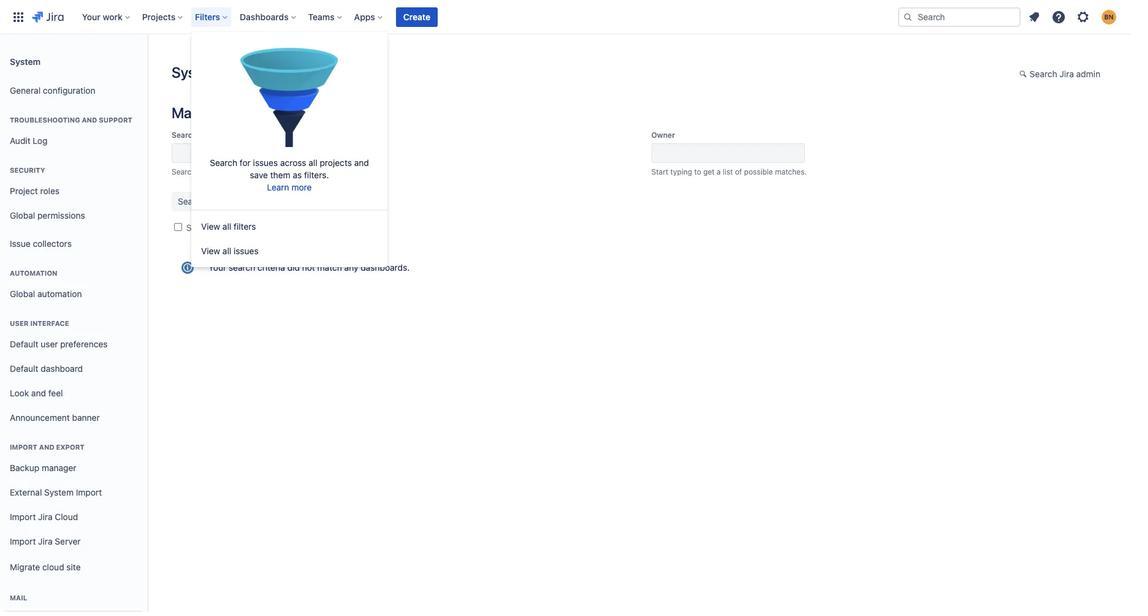 Task type: locate. For each thing, give the bounding box(es) containing it.
server
[[55, 536, 81, 547]]

description.
[[308, 167, 350, 177]]

them
[[270, 170, 291, 181]]

1 vertical spatial dashboards
[[210, 223, 257, 233]]

1 vertical spatial view
[[201, 246, 220, 257]]

global inside the automation group
[[10, 289, 35, 299]]

import for import and export
[[10, 443, 37, 451]]

0 vertical spatial issues
[[253, 158, 278, 168]]

support
[[99, 116, 132, 124]]

view down show
[[201, 246, 220, 257]]

import for import jira cloud
[[10, 512, 36, 522]]

import jira server
[[10, 536, 81, 547]]

system up general
[[10, 56, 41, 67]]

site
[[67, 562, 81, 573]]

import up migrate
[[10, 536, 36, 547]]

export
[[56, 443, 85, 451]]

did
[[288, 263, 300, 273]]

global permissions
[[10, 210, 85, 221]]

and up the more
[[293, 167, 306, 177]]

import and export
[[10, 443, 85, 451]]

import jira cloud
[[10, 512, 78, 522]]

get
[[704, 167, 715, 177]]

criteria
[[258, 263, 285, 273]]

system up manage
[[172, 64, 220, 81]]

global inside security group
[[10, 210, 35, 221]]

search down manage
[[172, 131, 197, 140]]

troubleshooting and support group
[[5, 103, 142, 157]]

troubleshooting and support
[[10, 116, 132, 124]]

jira image
[[32, 10, 64, 24], [32, 10, 64, 24]]

to left trash
[[288, 223, 296, 233]]

mail
[[10, 594, 27, 602]]

import up backup
[[10, 443, 37, 451]]

jira left cloud
[[38, 512, 53, 522]]

view up view all issues
[[201, 222, 220, 232]]

name
[[272, 167, 291, 177]]

Owner text field
[[652, 144, 805, 163]]

list
[[723, 167, 733, 177]]

general
[[10, 85, 41, 95]]

user interface group
[[5, 307, 142, 434]]

1 horizontal spatial system
[[44, 487, 74, 498]]

external
[[10, 487, 42, 498]]

import jira cloud link
[[5, 505, 142, 530]]

system inside import and export group
[[44, 487, 74, 498]]

to left get
[[695, 167, 702, 177]]

across
[[280, 158, 306, 168]]

0 vertical spatial search
[[1030, 69, 1058, 79]]

search jira admin
[[1030, 69, 1101, 79]]

default up look
[[10, 363, 38, 374]]

2 view from the top
[[201, 246, 220, 257]]

0 horizontal spatial your
[[82, 11, 100, 22]]

audit log
[[10, 135, 47, 146]]

0 vertical spatial your
[[82, 11, 100, 22]]

filters button
[[191, 7, 233, 27]]

external system import
[[10, 487, 102, 498]]

trash
[[298, 223, 319, 233]]

1 vertical spatial global
[[10, 289, 35, 299]]

0 vertical spatial view
[[201, 222, 220, 232]]

your for your search criteria did not match any dashboards.
[[209, 263, 226, 273]]

search left for
[[210, 158, 237, 168]]

dashboards up view all issues
[[210, 223, 257, 233]]

announcement banner link
[[5, 406, 142, 431]]

0 horizontal spatial to
[[288, 223, 296, 233]]

search
[[229, 263, 255, 273]]

permissions
[[37, 210, 85, 221]]

2 vertical spatial search
[[210, 158, 237, 168]]

announcement banner
[[10, 413, 100, 423]]

1 vertical spatial search
[[172, 131, 197, 140]]

dashboards for show
[[210, 223, 257, 233]]

2 vertical spatial jira
[[38, 536, 53, 547]]

and up the backup manager in the bottom left of the page
[[39, 443, 54, 451]]

banner
[[0, 0, 1132, 34]]

default dashboard
[[10, 363, 83, 374]]

dashboard's
[[227, 167, 270, 177]]

issues for for
[[253, 158, 278, 168]]

issues up save
[[253, 158, 278, 168]]

import down external on the bottom of page
[[10, 512, 36, 522]]

all up filters.
[[309, 158, 318, 168]]

1 vertical spatial issues
[[234, 246, 259, 257]]

0 vertical spatial default
[[10, 339, 38, 349]]

system
[[10, 56, 41, 67], [172, 64, 220, 81], [44, 487, 74, 498]]

project roles
[[10, 186, 60, 196]]

jira left admin
[[1060, 69, 1074, 79]]

1 horizontal spatial to
[[695, 167, 702, 177]]

import and export group
[[5, 431, 142, 585]]

banner
[[72, 413, 100, 423]]

all for filters
[[223, 222, 231, 232]]

view inside view all issues link
[[201, 246, 220, 257]]

jira for server
[[38, 536, 53, 547]]

your inside popup button
[[82, 11, 100, 22]]

0 vertical spatial global
[[10, 210, 35, 221]]

search
[[1030, 69, 1058, 79], [172, 131, 197, 140], [210, 158, 237, 168]]

1 vertical spatial default
[[10, 363, 38, 374]]

and right projects
[[354, 158, 369, 168]]

1 vertical spatial to
[[288, 223, 296, 233]]

jira left server
[[38, 536, 53, 547]]

announcement
[[10, 413, 70, 423]]

1 default from the top
[[10, 339, 38, 349]]

and for feel
[[31, 388, 46, 398]]

your down view all issues
[[209, 263, 226, 273]]

in
[[206, 167, 212, 177]]

0 vertical spatial all
[[309, 158, 318, 168]]

help image
[[1052, 10, 1067, 24]]

dashboards up for
[[227, 104, 302, 121]]

default user preferences
[[10, 339, 108, 349]]

search inside search jira admin link
[[1030, 69, 1058, 79]]

admin
[[1077, 69, 1101, 79]]

1 horizontal spatial your
[[209, 263, 226, 273]]

1 view from the top
[[201, 222, 220, 232]]

issue
[[10, 238, 30, 249]]

learn more link
[[267, 182, 312, 193]]

search for search jira admin
[[1030, 69, 1058, 79]]

issue collectors
[[10, 238, 72, 249]]

0 vertical spatial jira
[[1060, 69, 1074, 79]]

default for default dashboard
[[10, 363, 38, 374]]

view for view all filters
[[201, 222, 220, 232]]

default user preferences link
[[5, 332, 142, 357]]

global automation link
[[5, 282, 142, 307]]

general configuration
[[10, 85, 95, 95]]

for
[[240, 158, 251, 168]]

user
[[41, 339, 58, 349]]

1 vertical spatial your
[[209, 263, 226, 273]]

1 vertical spatial jira
[[38, 512, 53, 522]]

1 vertical spatial all
[[223, 222, 231, 232]]

import down 'backup manager' link
[[76, 487, 102, 498]]

0 horizontal spatial system
[[10, 56, 41, 67]]

create button
[[396, 7, 438, 27]]

1 global from the top
[[10, 210, 35, 221]]

1 horizontal spatial search
[[210, 158, 237, 168]]

your left work
[[82, 11, 100, 22]]

troubleshooting
[[10, 116, 80, 124]]

feel
[[48, 388, 63, 398]]

system down manager
[[44, 487, 74, 498]]

0 horizontal spatial search
[[172, 131, 197, 140]]

view for view all issues
[[201, 246, 220, 257]]

import for import jira server
[[10, 536, 36, 547]]

show
[[186, 223, 208, 233]]

all left filters
[[223, 222, 231, 232]]

backup manager
[[10, 463, 76, 473]]

your profile and settings image
[[1102, 10, 1117, 24]]

issues inside search for issues across all projects and save them as filters. learn more
[[253, 158, 278, 168]]

projects button
[[138, 7, 188, 27]]

2 global from the top
[[10, 289, 35, 299]]

global down 'automation'
[[10, 289, 35, 299]]

view all issues link
[[191, 239, 388, 264]]

save
[[250, 170, 268, 181]]

global permissions link
[[5, 204, 142, 228]]

owner
[[652, 131, 675, 140]]

default
[[10, 339, 38, 349], [10, 363, 38, 374]]

all
[[309, 158, 318, 168], [223, 222, 231, 232], [223, 246, 231, 257]]

security group
[[5, 153, 142, 232]]

an image showing that the apps dropdown menu is empty image
[[240, 36, 339, 157]]

manage dashboards
[[172, 104, 302, 121]]

and inside user interface group
[[31, 388, 46, 398]]

0 vertical spatial to
[[695, 167, 702, 177]]

0 vertical spatial dashboards
[[227, 104, 302, 121]]

small image
[[1020, 69, 1030, 79]]

global down project
[[10, 210, 35, 221]]

2 horizontal spatial search
[[1030, 69, 1058, 79]]

2 default from the top
[[10, 363, 38, 374]]

search inside search for issues across all projects and save them as filters. learn more
[[210, 158, 237, 168]]

search right small image
[[1030, 69, 1058, 79]]

settings image
[[1076, 10, 1091, 24]]

roles
[[40, 186, 60, 196]]

issues up search
[[234, 246, 259, 257]]

import
[[10, 443, 37, 451], [76, 487, 102, 498], [10, 512, 36, 522], [10, 536, 36, 547]]

all up search
[[223, 246, 231, 257]]

None text field
[[172, 144, 325, 163]]

default down user
[[10, 339, 38, 349]]

and left the feel on the left bottom
[[31, 388, 46, 398]]

user
[[10, 320, 29, 328]]

None submit
[[172, 192, 212, 212]]

2 vertical spatial all
[[223, 246, 231, 257]]

Search field
[[899, 7, 1021, 27]]

view all filters link
[[191, 215, 388, 239]]

and left support
[[82, 116, 97, 124]]

migrate
[[10, 562, 40, 573]]

cloud
[[42, 562, 64, 573]]

teams button
[[305, 7, 347, 27]]

view inside view all filters link
[[201, 222, 220, 232]]



Task type: describe. For each thing, give the bounding box(es) containing it.
notifications image
[[1027, 10, 1042, 24]]

jira for cloud
[[38, 512, 53, 522]]

filters.
[[304, 170, 329, 181]]

teams
[[308, 11, 335, 22]]

your search criteria did not match any dashboards.
[[209, 263, 410, 273]]

dashboards button
[[236, 7, 301, 27]]

all for issues
[[223, 246, 231, 257]]

and for export
[[39, 443, 54, 451]]

learn
[[267, 182, 289, 193]]

backup manager link
[[5, 456, 142, 481]]

log
[[33, 135, 47, 146]]

automation
[[10, 269, 57, 277]]

dashboards for manage
[[227, 104, 302, 121]]

searches
[[172, 167, 204, 177]]

user interface
[[10, 320, 69, 328]]

searches in the dashboard's name and description.
[[172, 167, 350, 177]]

general configuration link
[[5, 79, 142, 103]]

apps button
[[351, 7, 388, 27]]

project
[[10, 186, 38, 196]]

not
[[302, 263, 315, 273]]

issue collectors link
[[5, 232, 142, 256]]

create
[[403, 11, 431, 22]]

show dashboards moved to trash
[[186, 223, 319, 233]]

projects
[[142, 11, 176, 22]]

default for default user preferences
[[10, 339, 38, 349]]

issues for all
[[234, 246, 259, 257]]

global automation
[[10, 289, 82, 299]]

and for support
[[82, 116, 97, 124]]

view all issues
[[201, 246, 259, 257]]

projects
[[320, 158, 352, 168]]

default dashboard link
[[5, 357, 142, 381]]

filters
[[195, 11, 220, 22]]

configuration
[[43, 85, 95, 95]]

of
[[735, 167, 742, 177]]

search for search
[[172, 131, 197, 140]]

view all filters
[[201, 222, 256, 232]]

project roles link
[[5, 179, 142, 204]]

preferences
[[60, 339, 108, 349]]

matches.
[[775, 167, 807, 177]]

banner containing your work
[[0, 0, 1132, 34]]

work
[[103, 11, 123, 22]]

migrate cloud site link
[[5, 554, 142, 581]]

search for search for issues across all projects and save them as filters. learn more
[[210, 158, 237, 168]]

a
[[717, 167, 721, 177]]

possible
[[744, 167, 773, 177]]

primary element
[[7, 0, 899, 34]]

as
[[293, 170, 302, 181]]

more
[[292, 182, 312, 193]]

moved
[[259, 223, 286, 233]]

security
[[10, 166, 45, 174]]

look and feel
[[10, 388, 63, 398]]

match
[[317, 263, 342, 273]]

global for global permissions
[[10, 210, 35, 221]]

automation group
[[5, 256, 142, 310]]

look
[[10, 388, 29, 398]]

your for your work
[[82, 11, 100, 22]]

backup
[[10, 463, 39, 473]]

manage
[[172, 104, 224, 121]]

and inside search for issues across all projects and save them as filters. learn more
[[354, 158, 369, 168]]

start typing to get a list of possible matches.
[[652, 167, 807, 177]]

your work button
[[78, 7, 135, 27]]

migrate cloud site
[[10, 562, 81, 573]]

Show dashboards moved to trash checkbox
[[174, 223, 182, 231]]

global for global automation
[[10, 289, 35, 299]]

dashboard
[[41, 363, 83, 374]]

apps
[[354, 11, 375, 22]]

2 horizontal spatial system
[[172, 64, 220, 81]]

all inside search for issues across all projects and save them as filters. learn more
[[309, 158, 318, 168]]

manager
[[42, 463, 76, 473]]

dashboards.
[[361, 263, 410, 273]]

the
[[214, 167, 225, 177]]

appswitcher icon image
[[11, 10, 26, 24]]

collectors
[[33, 238, 72, 249]]

audit
[[10, 135, 30, 146]]

audit log link
[[5, 129, 142, 153]]

typing
[[671, 167, 692, 177]]

search image
[[903, 12, 913, 22]]

jira for admin
[[1060, 69, 1074, 79]]

filters
[[234, 222, 256, 232]]

search jira admin link
[[1014, 65, 1107, 85]]

import jira server link
[[5, 530, 142, 554]]

start
[[652, 167, 669, 177]]

sidebar navigation image
[[134, 49, 161, 74]]

dashboards
[[240, 11, 289, 22]]

interface
[[30, 320, 69, 328]]



Task type: vqa. For each thing, say whether or not it's contained in the screenshot.
Templates
no



